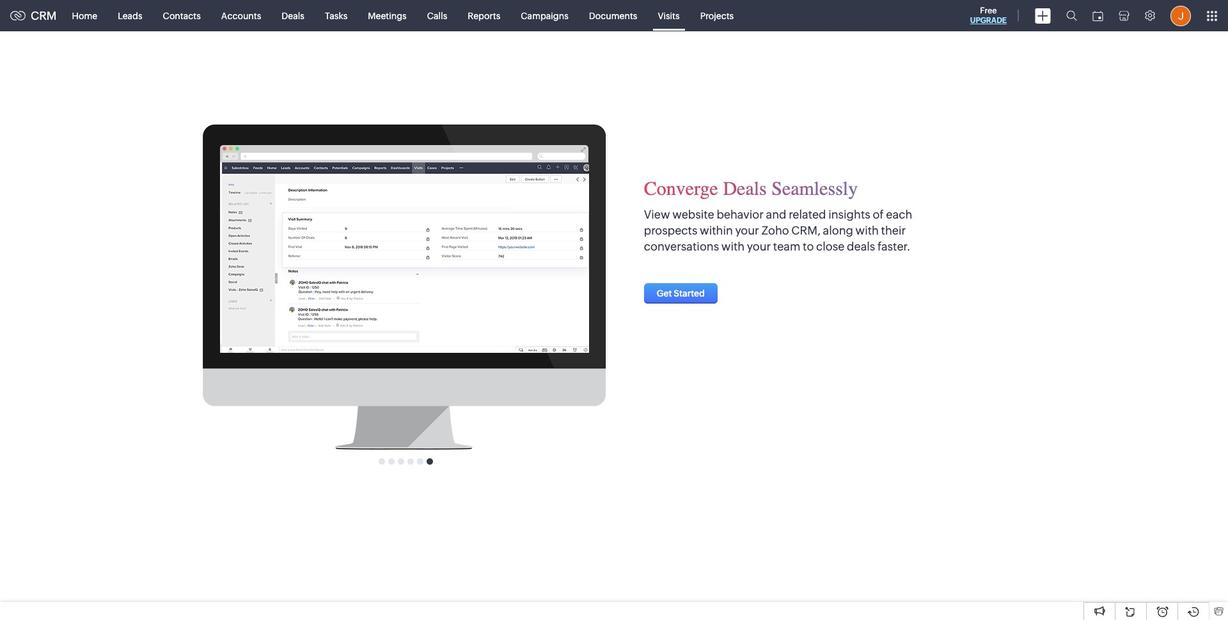 Task type: vqa. For each thing, say whether or not it's contained in the screenshot.
'Documents' link on the top of the page
yes



Task type: describe. For each thing, give the bounding box(es) containing it.
crm,
[[792, 224, 821, 237]]

crm link
[[10, 9, 57, 22]]

calendar image
[[1093, 11, 1104, 21]]

deals link
[[272, 0, 315, 31]]

accounts
[[221, 11, 261, 21]]

meetings
[[368, 11, 407, 21]]

reports
[[468, 11, 501, 21]]

leads link
[[108, 0, 153, 31]]

home
[[72, 11, 97, 21]]

faster.
[[878, 240, 911, 253]]

within
[[700, 224, 733, 237]]

meetings link
[[358, 0, 417, 31]]

conversations
[[644, 240, 719, 253]]

tasks
[[325, 11, 348, 21]]

each
[[886, 208, 913, 221]]

get started button
[[644, 284, 718, 304]]

1 vertical spatial your
[[747, 240, 771, 253]]

contacts link
[[153, 0, 211, 31]]

get started
[[657, 289, 705, 299]]

insights
[[829, 208, 871, 221]]

contacts
[[163, 11, 201, 21]]

upgrade
[[971, 16, 1007, 25]]

search element
[[1059, 0, 1085, 31]]

campaigns
[[521, 11, 569, 21]]

view
[[644, 208, 670, 221]]

accounts link
[[211, 0, 272, 31]]

1 vertical spatial deals
[[723, 177, 767, 200]]

view website behavior and related insights of each prospects within your zoho crm, along with their conversations with your team to close deals faster.
[[644, 208, 913, 253]]

create menu element
[[1028, 0, 1059, 31]]

crm
[[31, 9, 57, 22]]

projects link
[[690, 0, 744, 31]]

their
[[881, 224, 906, 237]]



Task type: locate. For each thing, give the bounding box(es) containing it.
search image
[[1067, 10, 1078, 21]]

documents link
[[579, 0, 648, 31]]

your down behavior
[[735, 224, 759, 237]]

with
[[856, 224, 879, 237], [722, 240, 745, 253]]

documents
[[589, 11, 638, 21]]

and
[[766, 208, 787, 221]]

converge
[[644, 177, 718, 200]]

leads
[[118, 11, 142, 21]]

0 vertical spatial your
[[735, 224, 759, 237]]

0 horizontal spatial with
[[722, 240, 745, 253]]

free upgrade
[[971, 6, 1007, 25]]

profile element
[[1163, 0, 1199, 31]]

of
[[873, 208, 884, 221]]

related
[[789, 208, 826, 221]]

0 horizontal spatial deals
[[282, 11, 305, 21]]

projects
[[700, 11, 734, 21]]

to
[[803, 240, 814, 253]]

calls
[[427, 11, 447, 21]]

free
[[980, 6, 997, 15]]

with up deals
[[856, 224, 879, 237]]

0 vertical spatial deals
[[282, 11, 305, 21]]

tasks link
[[315, 0, 358, 31]]

calls link
[[417, 0, 458, 31]]

visits
[[658, 11, 680, 21]]

zoho
[[762, 224, 789, 237]]

deals inside "link"
[[282, 11, 305, 21]]

started
[[674, 289, 705, 299]]

home link
[[62, 0, 108, 31]]

reports link
[[458, 0, 511, 31]]

get
[[657, 289, 672, 299]]

1 horizontal spatial with
[[856, 224, 879, 237]]

close
[[816, 240, 845, 253]]

converge deals seamlessly
[[644, 177, 858, 200]]

your down zoho
[[747, 240, 771, 253]]

profile image
[[1171, 5, 1191, 26]]

team
[[773, 240, 801, 253]]

deals left tasks
[[282, 11, 305, 21]]

1 horizontal spatial deals
[[723, 177, 767, 200]]

deals
[[282, 11, 305, 21], [723, 177, 767, 200]]

prospects
[[644, 224, 698, 237]]

campaigns link
[[511, 0, 579, 31]]

your
[[735, 224, 759, 237], [747, 240, 771, 253]]

with down within
[[722, 240, 745, 253]]

behavior
[[717, 208, 764, 221]]

along
[[823, 224, 854, 237]]

0 vertical spatial with
[[856, 224, 879, 237]]

1 vertical spatial with
[[722, 240, 745, 253]]

deals
[[847, 240, 876, 253]]

deals up behavior
[[723, 177, 767, 200]]

visits link
[[648, 0, 690, 31]]

website
[[673, 208, 715, 221]]

seamlessly
[[772, 177, 858, 200]]

create menu image
[[1035, 8, 1051, 23]]



